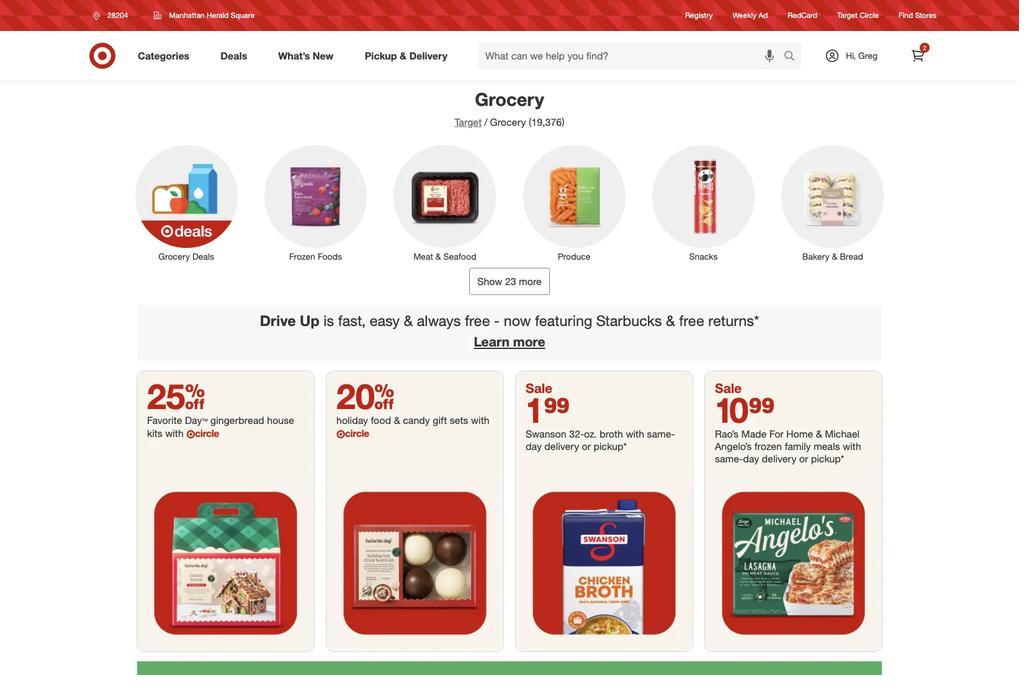 Task type: describe. For each thing, give the bounding box(es) containing it.
circle inside 20 holiday food & candy gift sets with circle
[[345, 428, 369, 440]]

weekly ad link
[[733, 10, 768, 21]]

pickup & delivery link
[[354, 42, 463, 70]]

oz.
[[584, 428, 597, 441]]

manhattan
[[169, 11, 205, 20]]

What can we help you find? suggestions appear below search field
[[478, 42, 787, 70]]

2 free from the left
[[679, 312, 704, 330]]

meat
[[414, 251, 433, 262]]

snacks link
[[644, 143, 763, 263]]

(19,376)
[[529, 116, 565, 128]]

with inside gingerbread house kits with
[[165, 428, 184, 440]]

new
[[313, 49, 334, 62]]

registry
[[685, 11, 713, 20]]

swanson 32-oz. broth with same- day delivery or pickup*
[[526, 428, 675, 453]]

easy
[[370, 312, 400, 330]]

carousel region
[[137, 662, 882, 676]]

stores
[[915, 11, 937, 20]]

sale for 1
[[526, 381, 553, 397]]

frozen
[[755, 441, 782, 453]]

target inside grocery target / grocery (19,376)
[[455, 116, 482, 128]]

target circle link
[[837, 10, 879, 21]]

bakery & bread link
[[773, 143, 893, 263]]

snacks
[[689, 251, 718, 262]]

& inside rao's made for home & michael angelo's frozen family meals with same-day delivery or pickup*
[[816, 428, 822, 441]]

10
[[715, 389, 749, 432]]

gift
[[433, 415, 447, 427]]

1 circle from the left
[[195, 428, 219, 440]]

same- inside rao's made for home & michael angelo's frozen family meals with same-day delivery or pickup*
[[715, 453, 743, 466]]

produce
[[558, 251, 591, 262]]

always
[[417, 312, 461, 330]]

favorite day ™
[[147, 415, 208, 427]]

returns*
[[708, 312, 759, 330]]

food
[[371, 415, 391, 427]]

drive
[[260, 312, 296, 330]]

kits
[[147, 428, 162, 440]]

25
[[147, 376, 205, 418]]

1 99
[[526, 389, 570, 432]]

23
[[505, 275, 516, 288]]

& right easy
[[404, 312, 413, 330]]

broth
[[600, 428, 623, 441]]

99 for 1
[[544, 389, 570, 432]]

candy
[[403, 415, 430, 427]]

20 holiday food & candy gift sets with circle
[[336, 376, 490, 440]]

find stores link
[[899, 10, 937, 21]]

meat & seafood link
[[385, 143, 505, 263]]

day inside swanson 32-oz. broth with same- day delivery or pickup*
[[526, 441, 542, 453]]

with inside rao's made for home & michael angelo's frozen family meals with same-day delivery or pickup*
[[843, 441, 861, 453]]

favorite
[[147, 415, 182, 427]]

seafood
[[444, 251, 476, 262]]

starbucks
[[596, 312, 662, 330]]

28204
[[107, 11, 128, 20]]

meals
[[814, 441, 840, 453]]

up
[[300, 312, 320, 330]]

grocery target / grocery (19,376)
[[455, 88, 565, 128]]

michael
[[825, 428, 860, 441]]

house
[[267, 415, 294, 427]]

pickup* inside rao's made for home & michael angelo's frozen family meals with same-day delivery or pickup*
[[811, 453, 844, 466]]

gingerbread
[[210, 415, 264, 427]]

frozen foods link
[[256, 143, 375, 263]]

produce link
[[515, 143, 634, 263]]

or inside rao's made for home & michael angelo's frozen family meals with same-day delivery or pickup*
[[799, 453, 808, 466]]

gingerbread house kits with
[[147, 415, 294, 440]]

day
[[185, 415, 202, 427]]

is
[[324, 312, 334, 330]]

2
[[923, 44, 927, 52]]

angelo's
[[715, 441, 752, 453]]

weekly
[[733, 11, 757, 20]]

what's
[[278, 49, 310, 62]]

same- inside swanson 32-oz. broth with same- day delivery or pickup*
[[647, 428, 675, 441]]

bakery
[[802, 251, 830, 262]]

& inside 20 holiday food & candy gift sets with circle
[[394, 415, 400, 427]]

learn
[[474, 334, 510, 350]]

delivery inside swanson 32-oz. broth with same- day delivery or pickup*
[[545, 441, 579, 453]]

deals link
[[210, 42, 263, 70]]

target circle
[[837, 11, 879, 20]]

family
[[785, 441, 811, 453]]



Task type: vqa. For each thing, say whether or not it's contained in the screenshot.
the bottommost deals
yes



Task type: locate. For each thing, give the bounding box(es) containing it.
find stores
[[899, 11, 937, 20]]

sets
[[450, 415, 468, 427]]

search button
[[778, 42, 808, 72]]

99
[[544, 389, 570, 432], [749, 389, 775, 432]]

rao's made for home & michael angelo's frozen family meals with same-day delivery or pickup*
[[715, 428, 861, 466]]

0 vertical spatial same-
[[647, 428, 675, 441]]

99 up the frozen
[[749, 389, 775, 432]]

& right starbucks
[[666, 312, 675, 330]]

99 for 10
[[749, 389, 775, 432]]

/
[[484, 116, 488, 128]]

what's new link
[[268, 42, 349, 70]]

1 horizontal spatial sale
[[715, 381, 742, 397]]

pickup
[[365, 49, 397, 62]]

sale up swanson
[[526, 381, 553, 397]]

circle
[[195, 428, 219, 440], [345, 428, 369, 440]]

1 horizontal spatial delivery
[[762, 453, 797, 466]]

search
[[778, 51, 808, 63]]

20
[[336, 376, 394, 418]]

1 horizontal spatial or
[[799, 453, 808, 466]]

grocery for grocery deals
[[158, 251, 190, 262]]

1 horizontal spatial target
[[837, 11, 858, 20]]

or down home
[[799, 453, 808, 466]]

rao's
[[715, 428, 739, 441]]

more inside "drive up is fast, easy & always free - now featuring starbucks & free returns* learn more"
[[513, 334, 545, 350]]

target link
[[455, 116, 482, 128]]

for
[[770, 428, 784, 441]]

what's new
[[278, 49, 334, 62]]

with right 'broth'
[[626, 428, 644, 441]]

2 99 from the left
[[749, 389, 775, 432]]

bread
[[840, 251, 863, 262]]

day down made
[[743, 453, 759, 466]]

™
[[202, 415, 208, 427]]

1 vertical spatial target
[[455, 116, 482, 128]]

day down 1
[[526, 441, 542, 453]]

holiday
[[336, 415, 368, 427]]

0 horizontal spatial target
[[455, 116, 482, 128]]

free left 'returns*'
[[679, 312, 704, 330]]

with inside 20 holiday food & candy gift sets with circle
[[471, 415, 490, 427]]

1 horizontal spatial 99
[[749, 389, 775, 432]]

or
[[582, 441, 591, 453], [799, 453, 808, 466]]

or left 'broth'
[[582, 441, 591, 453]]

1 horizontal spatial deals
[[221, 49, 247, 62]]

sale for 10
[[715, 381, 742, 397]]

1 vertical spatial more
[[513, 334, 545, 350]]

now
[[504, 312, 531, 330]]

herald
[[207, 11, 229, 20]]

same-
[[647, 428, 675, 441], [715, 453, 743, 466]]

0 horizontal spatial deals
[[192, 251, 214, 262]]

0 horizontal spatial sale
[[526, 381, 553, 397]]

1 vertical spatial same-
[[715, 453, 743, 466]]

show
[[477, 275, 502, 288]]

frozen foods
[[289, 251, 342, 262]]

redcard link
[[788, 10, 818, 21]]

greg
[[859, 50, 878, 61]]

1 horizontal spatial pickup*
[[811, 453, 844, 466]]

show 23 more button
[[469, 268, 550, 295]]

find
[[899, 11, 913, 20]]

1 sale from the left
[[526, 381, 553, 397]]

grocery deals
[[158, 251, 214, 262]]

28204 button
[[85, 4, 141, 27]]

target
[[837, 11, 858, 20], [455, 116, 482, 128]]

0 horizontal spatial delivery
[[545, 441, 579, 453]]

0 vertical spatial more
[[519, 275, 542, 288]]

& right pickup
[[400, 49, 407, 62]]

1 vertical spatial deals
[[192, 251, 214, 262]]

1 horizontal spatial circle
[[345, 428, 369, 440]]

with down favorite day ™
[[165, 428, 184, 440]]

1 99 from the left
[[544, 389, 570, 432]]

1 free from the left
[[465, 312, 490, 330]]

hi, greg
[[846, 50, 878, 61]]

delivery left oz.
[[545, 441, 579, 453]]

sale up rao's
[[715, 381, 742, 397]]

circle
[[860, 11, 879, 20]]

more down now at the top
[[513, 334, 545, 350]]

redcard
[[788, 11, 818, 20]]

show 23 more
[[477, 275, 542, 288]]

2 sale from the left
[[715, 381, 742, 397]]

0 horizontal spatial pickup*
[[594, 441, 627, 453]]

hi,
[[846, 50, 856, 61]]

pickup* inside swanson 32-oz. broth with same- day delivery or pickup*
[[594, 441, 627, 453]]

pickup*
[[594, 441, 627, 453], [811, 453, 844, 466]]

free left -
[[465, 312, 490, 330]]

target left circle
[[837, 11, 858, 20]]

deals
[[221, 49, 247, 62], [192, 251, 214, 262]]

32-
[[569, 428, 584, 441]]

manhattan herald square button
[[146, 4, 263, 27]]

&
[[400, 49, 407, 62], [436, 251, 441, 262], [832, 251, 838, 262], [404, 312, 413, 330], [666, 312, 675, 330], [394, 415, 400, 427], [816, 428, 822, 441]]

0 horizontal spatial circle
[[195, 428, 219, 440]]

pickup & delivery
[[365, 49, 448, 62]]

more right 23
[[519, 275, 542, 288]]

delivery
[[545, 441, 579, 453], [762, 453, 797, 466]]

10 99
[[715, 389, 775, 432]]

0 horizontal spatial free
[[465, 312, 490, 330]]

fast,
[[338, 312, 366, 330]]

& left bread
[[832, 251, 838, 262]]

0 horizontal spatial or
[[582, 441, 591, 453]]

drive up is fast, easy & always free - now featuring starbucks & free returns* learn more
[[260, 312, 759, 350]]

ad
[[759, 11, 768, 20]]

foods
[[318, 251, 342, 262]]

& right home
[[816, 428, 822, 441]]

1 horizontal spatial day
[[743, 453, 759, 466]]

delivery down the "for"
[[762, 453, 797, 466]]

more inside show 23 more button
[[519, 275, 542, 288]]

delivery
[[409, 49, 448, 62]]

bakery & bread
[[802, 251, 863, 262]]

delivery inside rao's made for home & michael angelo's frozen family meals with same-day delivery or pickup*
[[762, 453, 797, 466]]

1 horizontal spatial same-
[[715, 453, 743, 466]]

same- down rao's
[[715, 453, 743, 466]]

day inside rao's made for home & michael angelo's frozen family meals with same-day delivery or pickup*
[[743, 453, 759, 466]]

0 vertical spatial grocery
[[475, 88, 544, 110]]

with right sets
[[471, 415, 490, 427]]

pickup* right "32-"
[[594, 441, 627, 453]]

grocery for grocery target / grocery (19,376)
[[475, 88, 544, 110]]

2 vertical spatial grocery
[[158, 251, 190, 262]]

sale
[[526, 381, 553, 397], [715, 381, 742, 397]]

swanson
[[526, 428, 567, 441]]

manhattan herald square
[[169, 11, 255, 20]]

categories link
[[127, 42, 205, 70]]

or inside swanson 32-oz. broth with same- day delivery or pickup*
[[582, 441, 591, 453]]

& right food
[[394, 415, 400, 427]]

circle down ™
[[195, 428, 219, 440]]

0 horizontal spatial 99
[[544, 389, 570, 432]]

made
[[741, 428, 767, 441]]

free
[[465, 312, 490, 330], [679, 312, 704, 330]]

featuring
[[535, 312, 592, 330]]

& right meat
[[436, 251, 441, 262]]

-
[[494, 312, 500, 330]]

with
[[471, 415, 490, 427], [165, 428, 184, 440], [626, 428, 644, 441], [843, 441, 861, 453]]

2 link
[[904, 42, 932, 70]]

pickup* down michael
[[811, 453, 844, 466]]

1 vertical spatial grocery
[[490, 116, 526, 128]]

square
[[231, 11, 255, 20]]

categories
[[138, 49, 189, 62]]

same- right 'broth'
[[647, 428, 675, 441]]

99 left oz.
[[544, 389, 570, 432]]

grocery inside grocery deals link
[[158, 251, 190, 262]]

circle down holiday
[[345, 428, 369, 440]]

weekly ad
[[733, 11, 768, 20]]

0 vertical spatial target
[[837, 11, 858, 20]]

frozen
[[289, 251, 315, 262]]

1 horizontal spatial free
[[679, 312, 704, 330]]

2 circle from the left
[[345, 428, 369, 440]]

with right "meals" at the bottom right
[[843, 441, 861, 453]]

1
[[526, 389, 544, 432]]

home
[[787, 428, 813, 441]]

0 horizontal spatial same-
[[647, 428, 675, 441]]

0 vertical spatial deals
[[221, 49, 247, 62]]

with inside swanson 32-oz. broth with same- day delivery or pickup*
[[626, 428, 644, 441]]

0 horizontal spatial day
[[526, 441, 542, 453]]

target left /
[[455, 116, 482, 128]]



